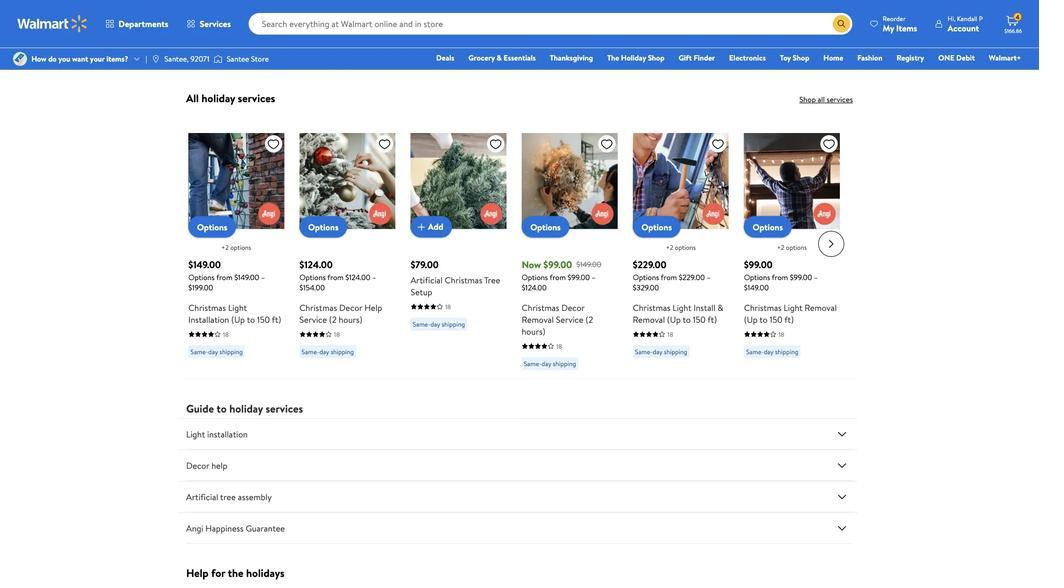 Task type: vqa. For each thing, say whether or not it's contained in the screenshot.
Free 30-day returns Details
no



Task type: locate. For each thing, give the bounding box(es) containing it.
$229.00
[[633, 258, 667, 271], [679, 272, 705, 283]]

1 service from the left
[[300, 314, 327, 326]]

$124.00 down the now
[[522, 283, 547, 293]]

5 from from the left
[[772, 272, 788, 283]]

registry link
[[892, 52, 929, 64]]

0 horizontal spatial holidays
[[246, 566, 285, 581]]

0 vertical spatial $229.00
[[633, 258, 667, 271]]

– up christmas light removal (up to 150 ft)
[[814, 272, 818, 283]]

 image right "92071"
[[214, 54, 222, 64]]

2 horizontal spatial 150
[[770, 314, 783, 326]]

removal inside christmas light removal (up to 150 ft)
[[805, 302, 837, 314]]

decor down now $99.00 $149.00 options from $99.00 – $124.00
[[562, 302, 585, 314]]

shop left all
[[800, 94, 816, 105]]

1 vertical spatial $229.00
[[679, 272, 705, 283]]

ft) for christmas light removal (up to 150 ft)
[[785, 314, 794, 326]]

options up $99.00 options from $99.00 – $149.00 on the right
[[753, 221, 783, 233]]

deals
[[436, 53, 455, 63]]

from inside now $99.00 $149.00 options from $99.00 – $124.00
[[550, 272, 566, 283]]

1 horizontal spatial 150
[[693, 314, 706, 326]]

0 horizontal spatial $229.00
[[633, 258, 667, 271]]

removal down $329.00
[[633, 314, 665, 326]]

+2 up $229.00 options from $229.00 – $329.00
[[666, 243, 674, 252]]

$79.00 artificial christmas tree setup
[[411, 258, 500, 298]]

(up inside christmas light installation (up to 150 ft)
[[231, 314, 245, 326]]

(up for christmas light removal (up to 150 ft)
[[744, 314, 758, 326]]

options inside $99.00 options from $99.00 – $149.00
[[744, 272, 771, 283]]

– inside $99.00 options from $99.00 – $149.00
[[814, 272, 818, 283]]

shop right holiday at the top of page
[[648, 53, 665, 63]]

3 ft) from the left
[[785, 314, 794, 326]]

your right want
[[90, 54, 105, 64]]

shipping down christmas decor removal service (2 hours)
[[553, 359, 576, 369]]

options link up $149.00 options from $149.00 – $199.00
[[188, 216, 236, 238]]

6 product group from the left
[[744, 112, 840, 375]]

artificial tree assembly
[[186, 491, 272, 503]]

christmas left tree
[[445, 274, 483, 286]]

0 horizontal spatial 150
[[257, 314, 270, 326]]

$124.00 up "christmas decor help service (2 hours)"
[[346, 272, 371, 283]]

installation
[[188, 314, 229, 326]]

2 (up from the left
[[667, 314, 681, 326]]

4 from from the left
[[661, 272, 677, 283]]

options link up "$124.00 options from $124.00 – $154.00"
[[300, 216, 347, 238]]

options up the now
[[531, 221, 561, 233]]

1 horizontal spatial (2
[[586, 314, 593, 326]]

0 horizontal spatial service
[[300, 314, 327, 326]]

0 horizontal spatial +2
[[222, 243, 229, 252]]

light down $149.00 options from $149.00 – $199.00
[[228, 302, 247, 314]]

options up christmas light install & removal (up to 150 ft)
[[633, 272, 659, 283]]

santee store
[[227, 54, 269, 64]]

(up inside christmas light removal (up to 150 ft)
[[744, 314, 758, 326]]

to left install
[[683, 314, 691, 326]]

2 service from the left
[[556, 314, 584, 326]]

1 vertical spatial help
[[186, 566, 209, 581]]

options
[[230, 243, 251, 252], [675, 243, 696, 252], [786, 243, 807, 252]]

2 horizontal spatial ft)
[[785, 314, 794, 326]]

options
[[197, 221, 227, 233], [308, 221, 339, 233], [531, 221, 561, 233], [642, 221, 672, 233], [753, 221, 783, 233], [188, 272, 215, 283], [300, 272, 326, 283], [522, 272, 548, 283], [633, 272, 659, 283], [744, 272, 771, 283]]

from for $99.00
[[772, 272, 788, 283]]

5 options link from the left
[[744, 216, 792, 238]]

0 vertical spatial holidays
[[508, 22, 542, 36]]

the
[[607, 53, 619, 63]]

decor help image
[[836, 459, 849, 472]]

christmas inside christmas light installation (up to 150 ft)
[[188, 302, 226, 314]]

(2 down now $99.00 $149.00 options from $99.00 – $124.00
[[586, 314, 593, 326]]

– inside "$124.00 options from $124.00 – $154.00"
[[372, 272, 376, 283]]

enjoy angi's flat-rate pricing. brighten your holidays hassle-free image
[[195, 0, 845, 66]]

help down "$124.00 options from $124.00 – $154.00"
[[365, 302, 382, 314]]

christmas inside christmas decor removal service (2 hours)
[[522, 302, 560, 314]]

0 horizontal spatial  image
[[152, 55, 160, 63]]

0 vertical spatial artificial
[[411, 274, 443, 286]]

service inside christmas decor removal service (2 hours)
[[556, 314, 584, 326]]

decor inside christmas decor removal service (2 hours)
[[562, 302, 585, 314]]

shop all services
[[800, 94, 853, 105]]

service inside "christmas decor help service (2 hours)"
[[300, 314, 327, 326]]

18 down christmas light install & removal (up to 150 ft)
[[668, 330, 673, 339]]

(up right install
[[744, 314, 758, 326]]

christmas decor removal service (2 hours) image
[[522, 133, 618, 229]]

light down $99.00 options from $99.00 – $149.00 on the right
[[784, 302, 803, 314]]

from inside $99.00 options from $99.00 – $149.00
[[772, 272, 788, 283]]

options down the now
[[522, 272, 548, 283]]

0 vertical spatial help
[[365, 302, 382, 314]]

same-day shipping down "christmas decor help service (2 hours)"
[[302, 347, 354, 357]]

– inside $149.00 options from $149.00 – $199.00
[[261, 272, 265, 283]]

2 +2 from the left
[[666, 243, 674, 252]]

1 from from the left
[[216, 272, 233, 283]]

holiday right all
[[202, 91, 235, 106]]

1 vertical spatial holidays
[[246, 566, 285, 581]]

1 vertical spatial artificial
[[186, 491, 218, 503]]

$154.00
[[300, 283, 325, 293]]

1 horizontal spatial  image
[[214, 54, 222, 64]]

holidays right 'the'
[[246, 566, 285, 581]]

product group containing $149.00
[[188, 112, 284, 375]]

add to favorites list, christmas decor removal service (2 hours) image
[[601, 138, 614, 151]]

 image right |
[[152, 55, 160, 63]]

(2
[[329, 314, 337, 326], [586, 314, 593, 326]]

essentials
[[504, 53, 536, 63]]

$229.00 up install
[[679, 272, 705, 283]]

christmas inside $79.00 artificial christmas tree setup
[[445, 274, 483, 286]]

service
[[300, 314, 327, 326], [556, 314, 584, 326]]

p
[[979, 14, 983, 23]]

+2 options up $99.00 options from $99.00 – $149.00 on the right
[[777, 243, 807, 252]]

 image for santee, 92071
[[152, 55, 160, 63]]

artificial down $79.00
[[411, 274, 443, 286]]

1 horizontal spatial your
[[486, 22, 505, 36]]

3 +2 options from the left
[[777, 243, 807, 252]]

4 product group from the left
[[522, 112, 618, 375]]

+2 for $229.00
[[666, 243, 674, 252]]

2 product group from the left
[[300, 112, 396, 375]]

1 horizontal spatial &
[[718, 302, 724, 314]]

–
[[261, 272, 265, 283], [372, 272, 376, 283], [592, 272, 596, 283], [707, 272, 711, 283], [814, 272, 818, 283]]

to inside christmas light installation (up to 150 ft)
[[247, 314, 255, 326]]

18 down "christmas decor help service (2 hours)"
[[334, 330, 340, 339]]

artificial christmas tree setup image
[[411, 133, 507, 229]]

18 down $79.00 artificial christmas tree setup
[[445, 302, 451, 311]]

christmas inside "christmas decor help service (2 hours)"
[[300, 302, 337, 314]]

+2 up $149.00 options from $149.00 – $199.00
[[222, 243, 229, 252]]

christmas down $99.00 options from $99.00 – $149.00 on the right
[[744, 302, 782, 314]]

toy shop
[[780, 53, 810, 63]]

light inside christmas light install & removal (up to 150 ft)
[[673, 302, 692, 314]]

1 horizontal spatial hours)
[[522, 326, 546, 337]]

services
[[238, 91, 275, 106], [827, 94, 853, 105], [266, 401, 303, 417]]

decor for help
[[339, 302, 363, 314]]

artificial
[[411, 274, 443, 286], [186, 491, 218, 503]]

150 inside christmas light installation (up to 150 ft)
[[257, 314, 270, 326]]

your up grocery & essentials
[[486, 22, 505, 36]]

150 inside christmas light removal (up to 150 ft)
[[770, 314, 783, 326]]

$149.00 options from $149.00 – $199.00
[[188, 258, 265, 293]]

2 horizontal spatial $124.00
[[522, 283, 547, 293]]

shipping down "christmas decor help service (2 hours)"
[[331, 347, 354, 357]]

same-day shipping down christmas light removal (up to 150 ft)
[[746, 347, 799, 357]]

light left install
[[673, 302, 692, 314]]

removal inside christmas decor removal service (2 hours)
[[522, 314, 554, 326]]

0 horizontal spatial hours)
[[339, 314, 363, 326]]

brighten your holidays hassle-free.
[[447, 22, 592, 36]]

decor for removal
[[562, 302, 585, 314]]

Walmart Site-Wide search field
[[249, 13, 853, 35]]

ft) inside christmas light installation (up to 150 ft)
[[272, 314, 281, 326]]

removal down $99.00 options from $99.00 – $149.00 on the right
[[805, 302, 837, 314]]

decor down "$124.00 options from $124.00 – $154.00"
[[339, 302, 363, 314]]

1 product group from the left
[[188, 112, 284, 375]]

christmas for christmas light removal (up to 150 ft)
[[744, 302, 782, 314]]

(2 inside "christmas decor help service (2 hours)"
[[329, 314, 337, 326]]

christmas for christmas light installation (up to 150 ft)
[[188, 302, 226, 314]]

product group containing $124.00
[[300, 112, 396, 375]]

1 – from the left
[[261, 272, 265, 283]]

1 options link from the left
[[188, 216, 236, 238]]

same-day shipping down setup
[[413, 320, 465, 329]]

ft)
[[272, 314, 281, 326], [708, 314, 717, 326], [785, 314, 794, 326]]

$124.00 options from $124.00 – $154.00
[[300, 258, 376, 293]]

2 150 from the left
[[693, 314, 706, 326]]

$99.00 options from $99.00 – $149.00
[[744, 258, 818, 293]]

add to favorites list, artificial christmas tree setup image
[[489, 138, 502, 151]]

christmas inside christmas light install & removal (up to 150 ft)
[[633, 302, 671, 314]]

services button
[[178, 11, 240, 37]]

options up $99.00 options from $99.00 – $149.00 on the right
[[786, 243, 807, 252]]

free.
[[573, 22, 592, 36]]

help left for
[[186, 566, 209, 581]]

(up right installation
[[231, 314, 245, 326]]

next slide for product carousel list image
[[819, 231, 845, 257]]

2 horizontal spatial +2 options
[[777, 243, 807, 252]]

the
[[228, 566, 244, 581]]

0 vertical spatial &
[[497, 53, 502, 63]]

santee, 92071
[[165, 54, 209, 64]]

day down installation
[[208, 347, 218, 357]]

grocery & essentials
[[469, 53, 536, 63]]

1 (2 from the left
[[329, 314, 337, 326]]

holiday
[[202, 91, 235, 106], [229, 401, 263, 417]]

from up christmas light removal (up to 150 ft)
[[772, 272, 788, 283]]

1 horizontal spatial (up
[[667, 314, 681, 326]]

reorder
[[883, 14, 906, 23]]

removal for $99.00
[[522, 314, 554, 326]]

2 +2 options from the left
[[666, 243, 696, 252]]

3 product group from the left
[[411, 112, 507, 375]]

2 horizontal spatial (up
[[744, 314, 758, 326]]

from right $329.00
[[661, 272, 677, 283]]

1 horizontal spatial artificial
[[411, 274, 443, 286]]

to down $99.00 options from $99.00 – $149.00 on the right
[[760, 314, 768, 326]]

hours) inside christmas decor removal service (2 hours)
[[522, 326, 546, 337]]

18 down christmas light removal (up to 150 ft)
[[779, 330, 785, 339]]

(2 for christmas decor help service (2 hours)
[[329, 314, 337, 326]]

0 horizontal spatial ft)
[[272, 314, 281, 326]]

options inside "$124.00 options from $124.00 – $154.00"
[[300, 272, 326, 283]]

(up inside christmas light install & removal (up to 150 ft)
[[667, 314, 681, 326]]

1 vertical spatial &
[[718, 302, 724, 314]]

artificial left tree
[[186, 491, 218, 503]]

shop all services link
[[800, 94, 853, 105]]

$99.00
[[544, 258, 572, 271], [744, 258, 773, 271], [568, 272, 590, 283], [790, 272, 812, 283]]

(2 inside christmas decor removal service (2 hours)
[[586, 314, 593, 326]]

hi, kendall p account
[[948, 14, 983, 34]]

same-day shipping
[[413, 320, 465, 329], [191, 347, 243, 357], [302, 347, 354, 357], [635, 347, 688, 357], [746, 347, 799, 357], [524, 359, 576, 369]]

christmas for christmas decor help service (2 hours)
[[300, 302, 337, 314]]

1 horizontal spatial service
[[556, 314, 584, 326]]

options inside $229.00 options from $229.00 – $329.00
[[633, 272, 659, 283]]

shipping
[[442, 320, 465, 329], [220, 347, 243, 357], [331, 347, 354, 357], [664, 347, 688, 357], [775, 347, 799, 357], [553, 359, 576, 369]]

$229.00 options from $229.00 – $329.00
[[633, 258, 711, 293]]

 image
[[214, 54, 222, 64], [152, 55, 160, 63]]

from
[[216, 272, 233, 283], [328, 272, 344, 283], [550, 272, 566, 283], [661, 272, 677, 283], [772, 272, 788, 283]]

add to favorites list, christmas light install & removal (up to 150 ft) image
[[712, 138, 725, 151]]

2 – from the left
[[372, 272, 376, 283]]

holidays
[[508, 22, 542, 36], [246, 566, 285, 581]]

1 horizontal spatial options
[[675, 243, 696, 252]]

removal
[[805, 302, 837, 314], [522, 314, 554, 326], [633, 314, 665, 326]]

want
[[72, 54, 88, 64]]

1 150 from the left
[[257, 314, 270, 326]]

light inside christmas light installation (up to 150 ft)
[[228, 302, 247, 314]]

from inside $229.00 options from $229.00 – $329.00
[[661, 272, 677, 283]]

holiday up the installation
[[229, 401, 263, 417]]

0 horizontal spatial (2
[[329, 314, 337, 326]]

2 horizontal spatial removal
[[805, 302, 837, 314]]

4 options link from the left
[[633, 216, 681, 238]]

services for shop all services
[[827, 94, 853, 105]]

1 horizontal spatial decor
[[339, 302, 363, 314]]

18
[[445, 302, 451, 311], [223, 330, 229, 339], [334, 330, 340, 339], [668, 330, 673, 339], [779, 330, 785, 339], [557, 342, 562, 351]]

options up $229.00 options from $229.00 – $329.00
[[675, 243, 696, 252]]

walmart+
[[989, 53, 1022, 63]]

 image
[[13, 52, 27, 66]]

150 inside christmas light install & removal (up to 150 ft)
[[693, 314, 706, 326]]

5 – from the left
[[814, 272, 818, 283]]

2 horizontal spatial +2
[[777, 243, 785, 252]]

3 from from the left
[[550, 272, 566, 283]]

3 +2 from the left
[[777, 243, 785, 252]]

thanksgiving link
[[545, 52, 598, 64]]

from right the $199.00
[[216, 272, 233, 283]]

4 – from the left
[[707, 272, 711, 283]]

options up $149.00 options from $149.00 – $199.00
[[230, 243, 251, 252]]

0 horizontal spatial $124.00
[[300, 258, 333, 271]]

– up "christmas decor help service (2 hours)"
[[372, 272, 376, 283]]

product group
[[188, 112, 284, 375], [300, 112, 396, 375], [411, 112, 507, 375], [522, 112, 618, 375], [633, 112, 729, 375], [744, 112, 840, 375]]

one debit
[[939, 53, 975, 63]]

0 horizontal spatial &
[[497, 53, 502, 63]]

hours) inside "christmas decor help service (2 hours)"
[[339, 314, 363, 326]]

day
[[431, 320, 440, 329], [208, 347, 218, 357], [320, 347, 329, 357], [653, 347, 663, 357], [764, 347, 774, 357], [542, 359, 552, 369]]

+2
[[222, 243, 229, 252], [666, 243, 674, 252], [777, 243, 785, 252]]

christmas down the $154.00
[[300, 302, 337, 314]]

2 options link from the left
[[300, 216, 347, 238]]

– for $229.00
[[707, 272, 711, 283]]

2 horizontal spatial decor
[[562, 302, 585, 314]]

help inside "christmas decor help service (2 hours)"
[[365, 302, 382, 314]]

light inside christmas light removal (up to 150 ft)
[[784, 302, 803, 314]]

0 horizontal spatial your
[[90, 54, 105, 64]]

christmas inside christmas light removal (up to 150 ft)
[[744, 302, 782, 314]]

0 vertical spatial holiday
[[202, 91, 235, 106]]

add
[[428, 221, 444, 233]]

to
[[247, 314, 255, 326], [683, 314, 691, 326], [760, 314, 768, 326], [217, 401, 227, 417]]

departments button
[[96, 11, 178, 37]]

electronics link
[[725, 52, 771, 64]]

+2 options
[[222, 243, 251, 252], [666, 243, 696, 252], [777, 243, 807, 252]]

day down setup
[[431, 320, 440, 329]]

0 horizontal spatial removal
[[522, 314, 554, 326]]

options up christmas light removal (up to 150 ft)
[[744, 272, 771, 283]]

$149.00 inside now $99.00 $149.00 options from $99.00 – $124.00
[[577, 259, 602, 270]]

christmas down $329.00
[[633, 302, 671, 314]]

1 horizontal spatial +2
[[666, 243, 674, 252]]

1 horizontal spatial ft)
[[708, 314, 717, 326]]

& inside 'link'
[[497, 53, 502, 63]]

$124.00 up the $154.00
[[300, 258, 333, 271]]

1 (up from the left
[[231, 314, 245, 326]]

christmas down the $199.00
[[188, 302, 226, 314]]

5 product group from the left
[[633, 112, 729, 375]]

options link up $99.00 options from $99.00 – $149.00 on the right
[[744, 216, 792, 238]]

1 vertical spatial your
[[90, 54, 105, 64]]

help
[[365, 302, 382, 314], [186, 566, 209, 581]]

2 options from the left
[[675, 243, 696, 252]]

3 options link from the left
[[522, 216, 570, 238]]

options link up $229.00 options from $229.00 – $329.00
[[633, 216, 681, 238]]

& right install
[[718, 302, 724, 314]]

(2 down "$124.00 options from $124.00 – $154.00"
[[329, 314, 337, 326]]

1 vertical spatial holiday
[[229, 401, 263, 417]]

|
[[146, 54, 147, 64]]

150
[[257, 314, 270, 326], [693, 314, 706, 326], [770, 314, 783, 326]]

0 horizontal spatial (up
[[231, 314, 245, 326]]

& inside christmas light install & removal (up to 150 ft)
[[718, 302, 724, 314]]

3 (up from the left
[[744, 314, 758, 326]]

finder
[[694, 53, 715, 63]]

options up "$124.00 options from $124.00 – $154.00"
[[308, 221, 339, 233]]

– left $329.00
[[592, 272, 596, 283]]

holiday
[[621, 53, 646, 63]]

2 from from the left
[[328, 272, 344, 283]]

services
[[200, 18, 231, 30]]

2 ft) from the left
[[708, 314, 717, 326]]

from up christmas decor removal service (2 hours)
[[550, 272, 566, 283]]

to right installation
[[247, 314, 255, 326]]

decor inside "christmas decor help service (2 hours)"
[[339, 302, 363, 314]]

0 horizontal spatial options
[[230, 243, 251, 252]]

1 ft) from the left
[[272, 314, 281, 326]]

$149.00 inside $99.00 options from $99.00 – $149.00
[[744, 283, 769, 293]]

3 – from the left
[[592, 272, 596, 283]]

1 horizontal spatial holidays
[[508, 22, 542, 36]]

3 150 from the left
[[770, 314, 783, 326]]

for
[[211, 566, 225, 581]]

1 horizontal spatial +2 options
[[666, 243, 696, 252]]

service down now $99.00 $149.00 options from $99.00 – $124.00
[[556, 314, 584, 326]]

1 horizontal spatial removal
[[633, 314, 665, 326]]

2 horizontal spatial options
[[786, 243, 807, 252]]

1 horizontal spatial help
[[365, 302, 382, 314]]

2 (2 from the left
[[586, 314, 593, 326]]

removal down now $99.00 $149.00 options from $99.00 – $124.00
[[522, 314, 554, 326]]

options up "christmas decor help service (2 hours)"
[[300, 272, 326, 283]]

&
[[497, 53, 502, 63], [718, 302, 724, 314]]

from inside $149.00 options from $149.00 – $199.00
[[216, 272, 233, 283]]

+2 options up $229.00 options from $229.00 – $329.00
[[666, 243, 696, 252]]

add to favorites list, christmas decor help service (2 hours) image
[[378, 138, 391, 151]]

– inside $229.00 options from $229.00 – $329.00
[[707, 272, 711, 283]]

options up $229.00 options from $229.00 – $329.00
[[642, 221, 672, 233]]

– up install
[[707, 272, 711, 283]]

registry
[[897, 53, 925, 63]]

options link up the now
[[522, 216, 570, 238]]

ft) inside christmas light removal (up to 150 ft)
[[785, 314, 794, 326]]

santee
[[227, 54, 249, 64]]

3 options from the left
[[786, 243, 807, 252]]

search icon image
[[838, 19, 846, 28]]

from inside "$124.00 options from $124.00 – $154.00"
[[328, 272, 344, 283]]

same-day shipping down christmas decor removal service (2 hours)
[[524, 359, 576, 369]]

christmas down now $99.00 $149.00 options from $99.00 – $124.00
[[522, 302, 560, 314]]

0 horizontal spatial +2 options
[[222, 243, 251, 252]]

from right the $154.00
[[328, 272, 344, 283]]

– inside now $99.00 $149.00 options from $99.00 – $124.00
[[592, 272, 596, 283]]



Task type: describe. For each thing, give the bounding box(es) containing it.
add to favorites list, christmas light removal (up to 150 ft) image
[[823, 138, 836, 151]]

all holiday services
[[186, 91, 275, 106]]

gift finder link
[[674, 52, 720, 64]]

same- down "christmas decor help service (2 hours)"
[[302, 347, 320, 357]]

you
[[58, 54, 70, 64]]

same- down christmas decor removal service (2 hours)
[[524, 359, 542, 369]]

add to cart image
[[415, 221, 428, 234]]

home link
[[819, 52, 849, 64]]

christmas light removal (up to 150 ft) image
[[744, 133, 840, 229]]

from for $229.00
[[661, 272, 677, 283]]

the holiday shop
[[607, 53, 665, 63]]

guarantee
[[246, 523, 285, 535]]

options link for $99.00
[[744, 216, 792, 238]]

artificial tree assembly image
[[836, 491, 849, 504]]

light installation
[[186, 428, 248, 440]]

 image for santee store
[[214, 54, 222, 64]]

kendall
[[957, 14, 978, 23]]

installation
[[207, 428, 248, 440]]

shipping down christmas light install & removal (up to 150 ft)
[[664, 347, 688, 357]]

home
[[824, 53, 844, 63]]

christmas light install & removal (up to 150 ft) image
[[633, 133, 729, 229]]

help
[[212, 460, 228, 472]]

removal inside christmas light install & removal (up to 150 ft)
[[633, 314, 665, 326]]

deals link
[[432, 52, 459, 64]]

ft) for christmas light installation (up to 150 ft)
[[272, 314, 281, 326]]

toy shop link
[[775, 52, 815, 64]]

items?
[[106, 54, 128, 64]]

ft) inside christmas light install & removal (up to 150 ft)
[[708, 314, 717, 326]]

christmas for christmas decor removal service (2 hours)
[[522, 302, 560, 314]]

christmas light installation (up to 150 ft) image
[[188, 133, 284, 229]]

18 down installation
[[223, 330, 229, 339]]

1 options from the left
[[230, 243, 251, 252]]

same- down setup
[[413, 320, 431, 329]]

store
[[251, 54, 269, 64]]

fashion
[[858, 53, 883, 63]]

one
[[939, 53, 955, 63]]

add to favorites list, christmas light installation (up to 150 ft) image
[[267, 138, 280, 151]]

1 horizontal spatial $229.00
[[679, 272, 705, 283]]

angi happiness guarantee
[[186, 523, 285, 535]]

assembly
[[238, 491, 272, 503]]

christmas for christmas light install & removal (up to 150 ft)
[[633, 302, 671, 314]]

$329.00
[[633, 283, 659, 293]]

options for $229.00
[[675, 243, 696, 252]]

add button
[[411, 216, 452, 238]]

same-day shipping down installation
[[191, 347, 243, 357]]

the holiday shop link
[[603, 52, 670, 64]]

my
[[883, 22, 895, 34]]

day down christmas light install & removal (up to 150 ft)
[[653, 347, 663, 357]]

how
[[31, 54, 46, 64]]

hours) for removal
[[522, 326, 546, 337]]

christmas decor help service (2 hours)
[[300, 302, 382, 326]]

options up $149.00 options from $149.00 – $199.00
[[197, 221, 227, 233]]

to inside christmas light removal (up to 150 ft)
[[760, 314, 768, 326]]

– for $99.00
[[814, 272, 818, 283]]

+2 options for $229.00
[[666, 243, 696, 252]]

same- down installation
[[191, 347, 208, 357]]

options link for $229.00
[[633, 216, 681, 238]]

reorder my items
[[883, 14, 918, 34]]

christmas light install & removal (up to 150 ft)
[[633, 302, 724, 326]]

0 horizontal spatial decor
[[186, 460, 209, 472]]

thanksgiving
[[550, 53, 593, 63]]

to right guide
[[217, 401, 227, 417]]

150 for christmas light installation (up to 150 ft)
[[257, 314, 270, 326]]

angi
[[186, 523, 203, 535]]

same- down christmas light install & removal (up to 150 ft)
[[635, 347, 653, 357]]

Search search field
[[249, 13, 853, 35]]

install
[[694, 302, 716, 314]]

tree
[[220, 491, 236, 503]]

all
[[818, 94, 825, 105]]

service for christmas decor removal service (2 hours)
[[556, 314, 584, 326]]

guide to holiday services
[[186, 401, 303, 417]]

debit
[[957, 53, 975, 63]]

now $99.00 $149.00 options from $99.00 – $124.00
[[522, 258, 602, 293]]

1 horizontal spatial $124.00
[[346, 272, 371, 283]]

$124.00 inside now $99.00 $149.00 options from $99.00 – $124.00
[[522, 283, 547, 293]]

light down guide
[[186, 428, 205, 440]]

1 +2 options from the left
[[222, 243, 251, 252]]

gift finder
[[679, 53, 715, 63]]

departments
[[119, 18, 168, 30]]

same- down christmas light removal (up to 150 ft)
[[746, 347, 764, 357]]

to inside christmas light install & removal (up to 150 ft)
[[683, 314, 691, 326]]

toy
[[780, 53, 791, 63]]

christmas decor removal service (2 hours)
[[522, 302, 593, 337]]

shipping down christmas light installation (up to 150 ft)
[[220, 347, 243, 357]]

christmas decor help service (2 hours) image
[[300, 133, 396, 229]]

gift
[[679, 53, 692, 63]]

hi,
[[948, 14, 956, 23]]

walmart+ link
[[984, 52, 1027, 64]]

(up for christmas light installation (up to 150 ft)
[[231, 314, 245, 326]]

$199.00
[[188, 283, 213, 293]]

light for installation
[[228, 302, 247, 314]]

options inside now $99.00 $149.00 options from $99.00 – $124.00
[[522, 272, 548, 283]]

92071
[[191, 54, 209, 64]]

(2 for christmas decor removal service (2 hours)
[[586, 314, 593, 326]]

– for $124.00
[[372, 272, 376, 283]]

shipping down $79.00 artificial christmas tree setup
[[442, 320, 465, 329]]

account
[[948, 22, 980, 34]]

service for christmas decor help service (2 hours)
[[300, 314, 327, 326]]

+2 options for $99.00
[[777, 243, 807, 252]]

product group containing now $99.00
[[522, 112, 618, 375]]

all
[[186, 91, 199, 106]]

shop right toy
[[793, 53, 810, 63]]

4
[[1016, 12, 1020, 21]]

shipping down christmas light removal (up to 150 ft)
[[775, 347, 799, 357]]

day down christmas decor removal service (2 hours)
[[542, 359, 552, 369]]

– for $149.00
[[261, 272, 265, 283]]

1 +2 from the left
[[222, 243, 229, 252]]

decor help
[[186, 460, 228, 472]]

$166.86
[[1005, 27, 1022, 34]]

setup
[[411, 286, 432, 298]]

happiness
[[205, 523, 244, 535]]

0 horizontal spatial help
[[186, 566, 209, 581]]

brighten
[[447, 22, 484, 36]]

santee,
[[165, 54, 189, 64]]

+2 for $99.00
[[777, 243, 785, 252]]

day down "christmas decor help service (2 hours)"
[[320, 347, 329, 357]]

walmart image
[[17, 15, 88, 32]]

150 for christmas light removal (up to 150 ft)
[[770, 314, 783, 326]]

guide
[[186, 401, 214, 417]]

artificial inside $79.00 artificial christmas tree setup
[[411, 274, 443, 286]]

services for all holiday services
[[238, 91, 275, 106]]

electronics
[[729, 53, 766, 63]]

christmas light removal (up to 150 ft)
[[744, 302, 837, 326]]

options inside $149.00 options from $149.00 – $199.00
[[188, 272, 215, 283]]

tree
[[484, 274, 500, 286]]

hassle-
[[544, 22, 573, 36]]

fashion link
[[853, 52, 888, 64]]

one debit link
[[934, 52, 980, 64]]

product group containing $229.00
[[633, 112, 729, 375]]

now
[[522, 258, 541, 271]]

christmas light installation (up to 150 ft)
[[188, 302, 281, 326]]

grocery
[[469, 53, 495, 63]]

options for $99.00
[[786, 243, 807, 252]]

product group containing $79.00
[[411, 112, 507, 375]]

0 horizontal spatial artificial
[[186, 491, 218, 503]]

grocery & essentials link
[[464, 52, 541, 64]]

light installation image
[[836, 428, 849, 441]]

help for the holidays
[[186, 566, 285, 581]]

hours) for help
[[339, 314, 363, 326]]

product group containing $99.00
[[744, 112, 840, 375]]

angi happiness guarantee image
[[836, 522, 849, 535]]

removal for options
[[805, 302, 837, 314]]

0 vertical spatial your
[[486, 22, 505, 36]]

from for $124.00
[[328, 272, 344, 283]]

day down christmas light removal (up to 150 ft)
[[764, 347, 774, 357]]

light for install
[[673, 302, 692, 314]]

$79.00
[[411, 258, 439, 271]]

18 down christmas decor removal service (2 hours)
[[557, 342, 562, 351]]

from for $149.00
[[216, 272, 233, 283]]

light for removal
[[784, 302, 803, 314]]

options link for options from $124.00 – $154.00
[[300, 216, 347, 238]]

how do you want your items?
[[31, 54, 128, 64]]

same-day shipping down christmas light install & removal (up to 150 ft)
[[635, 347, 688, 357]]



